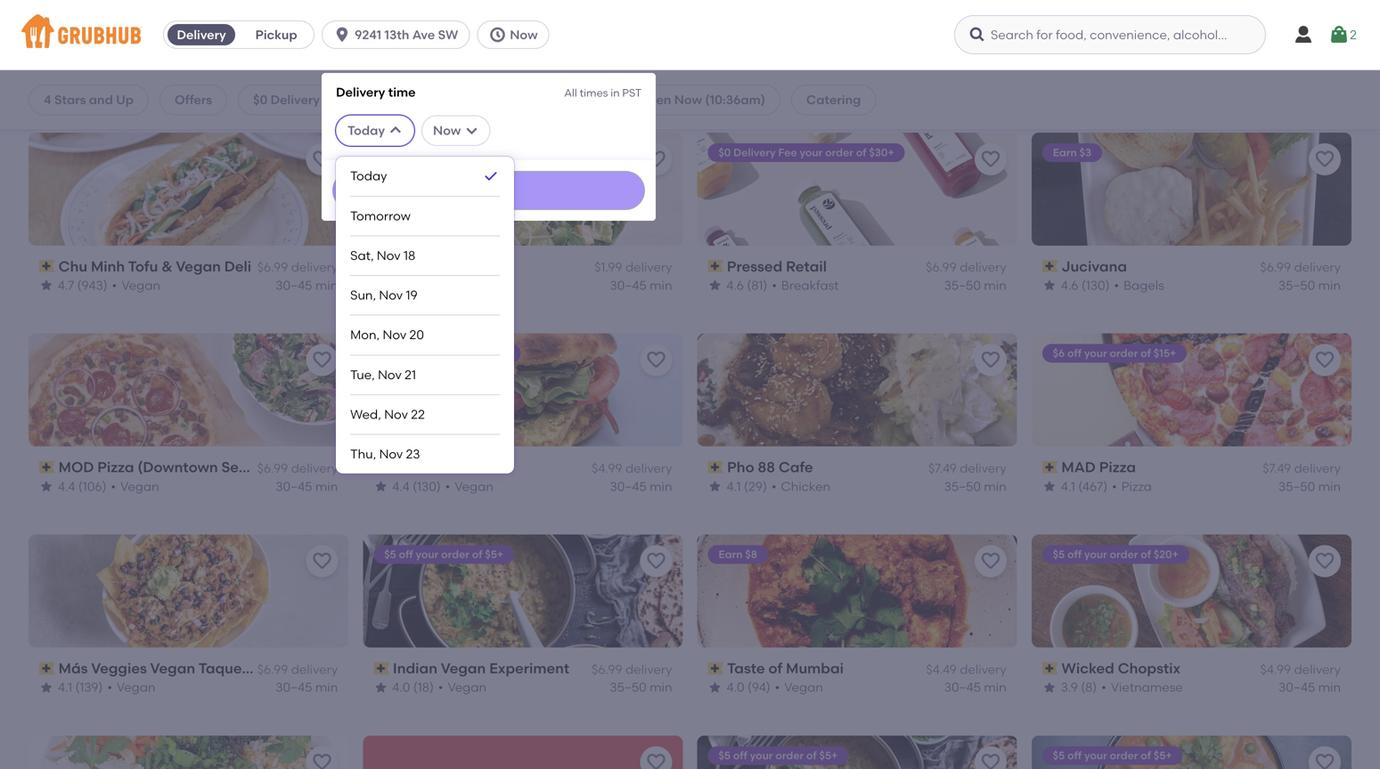 Task type: vqa. For each thing, say whether or not it's contained in the screenshot.


Task type: locate. For each thing, give the bounding box(es) containing it.
• vegan down indian vegan experiment
[[438, 680, 486, 696]]

0 vertical spatial svg image
[[488, 26, 506, 44]]

subscription pass image left más
[[39, 663, 55, 675]]

star icon image left '4.6 (81)'
[[708, 278, 722, 293]]

más
[[59, 660, 88, 678]]

2 4.7 from the left
[[392, 278, 409, 293]]

1 4.7 from the left
[[58, 278, 74, 293]]

1 $7.49 from the left
[[928, 461, 957, 476]]

2 horizontal spatial 4.1
[[1061, 479, 1075, 494]]

$5 off your order of $20+ for chopstix
[[1053, 548, 1179, 561]]

vegan for mod pizza (downtown seattle)
[[120, 479, 159, 494]]

$5 down 4.1 (467)
[[1053, 548, 1065, 561]]

0 horizontal spatial 4.7
[[58, 278, 74, 293]]

catering
[[806, 92, 861, 107]]

1 horizontal spatial $7.49
[[1263, 461, 1291, 476]]

(130)
[[1081, 278, 1110, 293], [413, 479, 441, 494]]

subscription pass image left pressed
[[708, 260, 724, 273]]

cafe up "4.4 (130)"
[[393, 459, 427, 476]]

mon,
[[350, 328, 380, 343]]

4.6 for jucivana
[[1061, 278, 1078, 293]]

• vegan down taste of mumbai
[[775, 680, 823, 696]]

star icon image left 4.6 (130)
[[1042, 278, 1056, 293]]

subscription pass image for indian vegan experiment
[[374, 663, 389, 675]]

• vegan down mod pizza (downtown seattle)
[[111, 479, 159, 494]]

1 horizontal spatial 4.4
[[392, 479, 410, 494]]

4.0 down taste
[[727, 680, 745, 696]]

$6.99 for indian vegan experiment
[[592, 662, 622, 677]]

(130) for jucivana
[[1081, 278, 1110, 293]]

pizza down mad pizza
[[1121, 479, 1152, 494]]

$5 off your order of $5+ down '(94)'
[[719, 750, 838, 763]]

35–50 for pressed retail
[[944, 278, 981, 293]]

0 vertical spatial subscription pass image
[[1042, 461, 1058, 474]]

subscription pass image left jucivana
[[1042, 260, 1058, 273]]

59 results
[[29, 97, 105, 117]]

subscription pass image left chu
[[39, 260, 55, 273]]

2 4.4 from the left
[[392, 479, 410, 494]]

subscription pass image left "mad"
[[1042, 461, 1058, 474]]

4.1 (29)
[[727, 479, 767, 494]]

chu
[[59, 258, 87, 275]]

nov left 18
[[377, 248, 401, 263]]

0 horizontal spatial now
[[433, 123, 461, 138]]

• vegan down red
[[445, 479, 493, 494]]

$8
[[745, 548, 757, 561]]

pizza
[[97, 459, 134, 476], [1099, 459, 1136, 476], [1121, 479, 1152, 494]]

star icon image left the "4.4 (106)"
[[39, 480, 53, 494]]

4.7 down chu
[[58, 278, 74, 293]]

vegan down the 'tofu'
[[122, 278, 160, 293]]

star icon image left 4.1 (29)
[[708, 480, 722, 494]]

1 $7.49 delivery from the left
[[928, 461, 1007, 476]]

$20+ for cafe red
[[485, 347, 510, 360]]

2 $7.49 from the left
[[1263, 461, 1291, 476]]

delivery button
[[164, 20, 239, 49]]

fee
[[778, 146, 797, 159]]

min for pho 88 cafe
[[984, 479, 1007, 494]]

4.0 left (18)
[[392, 680, 410, 696]]

subscription pass image for pressed retail
[[708, 260, 724, 273]]

delivery for pressed retail
[[960, 260, 1007, 275]]

1 4.0 from the left
[[392, 680, 410, 696]]

subscription pass image
[[39, 260, 55, 273], [708, 260, 724, 273], [1042, 260, 1058, 273], [39, 461, 55, 474], [374, 461, 389, 474], [708, 461, 724, 474], [39, 663, 55, 675], [374, 663, 389, 675], [1042, 663, 1058, 675]]

(106)
[[78, 479, 106, 494]]

30–45 for taste of mumbai
[[944, 680, 981, 696]]

• right (106)
[[111, 479, 116, 494]]

2 $7.49 delivery from the left
[[1263, 461, 1341, 476]]

35–50 min for mad pizza
[[1279, 479, 1341, 494]]

off
[[399, 347, 413, 360], [1067, 347, 1082, 360], [399, 548, 413, 561], [1067, 548, 1082, 561], [733, 750, 747, 763], [1067, 750, 1082, 763]]

4.7 for 4.7 (943)
[[58, 278, 74, 293]]

$0 down the (10:36am)
[[719, 146, 731, 159]]

0 horizontal spatial 4.4
[[58, 479, 75, 494]]

• vegan down the veggies
[[107, 680, 155, 696]]

in
[[611, 86, 620, 99]]

star icon image down 'thu, nov 23'
[[374, 480, 388, 494]]

$0 for $0 delivery fee your order of $30+
[[719, 146, 731, 159]]

subscription pass image for pho 88 cafe
[[708, 461, 724, 474]]

$4.99 for cafe red
[[592, 461, 622, 476]]

indian
[[393, 660, 437, 678]]

wed, nov 22
[[350, 407, 425, 422]]

0 vertical spatial $0
[[253, 92, 268, 107]]

earn left $8
[[719, 548, 743, 561]]

1 vertical spatial earn
[[719, 548, 743, 561]]

vegan right the veggies
[[150, 660, 195, 678]]

today down 30
[[348, 123, 385, 138]]

(130) for cafe red
[[413, 479, 441, 494]]

30–45 min for wicked chopstix
[[1279, 680, 1341, 696]]

delivery for wicked chopstix
[[1294, 662, 1341, 677]]

1 vertical spatial $0
[[719, 146, 731, 159]]

$7.49 delivery for pho 88 cafe
[[928, 461, 1007, 476]]

svg image inside now button
[[488, 26, 506, 44]]

1 4.4 from the left
[[58, 479, 75, 494]]

$5 off your order of $20+ down 20
[[384, 347, 510, 360]]

4.1 for mad pizza
[[1061, 479, 1075, 494]]

0 horizontal spatial $5 off your order of $20+
[[384, 347, 510, 360]]

4.1 down "mad"
[[1061, 479, 1075, 494]]

4.6 left (81)
[[727, 278, 744, 293]]

veggie
[[393, 258, 442, 275]]

• right (18)
[[438, 680, 443, 696]]

• right the (139)
[[107, 680, 112, 696]]

main navigation navigation
[[0, 0, 1380, 770]]

1 vertical spatial $5 off your order of $20+
[[1053, 548, 1179, 561]]

less
[[446, 92, 472, 107]]

1 vertical spatial $4.99
[[1260, 662, 1291, 677]]

4.7 (2961)
[[392, 278, 446, 293]]

offers
[[175, 92, 212, 107]]

4.6 down jucivana
[[1061, 278, 1078, 293]]

now down or
[[433, 123, 461, 138]]

2 4.6 from the left
[[1061, 278, 1078, 293]]

delivery left fee
[[733, 146, 776, 159]]

• for cafe red
[[445, 479, 450, 494]]

0 horizontal spatial $4.99
[[592, 461, 622, 476]]

13th
[[384, 27, 409, 42]]

$6.99 for más veggies vegan taqueria
[[257, 662, 288, 677]]

35–50 min for pressed retail
[[944, 278, 1007, 293]]

pizza up (106)
[[97, 459, 134, 476]]

cafe
[[393, 459, 427, 476], [779, 459, 813, 476]]

4.1 down más
[[58, 680, 72, 696]]

svg image
[[488, 26, 506, 44], [464, 124, 479, 138]]

pizza up • pizza
[[1099, 459, 1136, 476]]

1 horizontal spatial $4.99 delivery
[[1260, 662, 1341, 677]]

1 horizontal spatial cafe
[[779, 459, 813, 476]]

nov left "21"
[[378, 367, 402, 382]]

0 horizontal spatial (130)
[[413, 479, 441, 494]]

delivery left time
[[336, 85, 385, 100]]

0 horizontal spatial earn
[[719, 548, 743, 561]]

check icon image
[[482, 167, 500, 185]]

mod pizza (downtown seattle)
[[59, 459, 277, 476]]

$5
[[384, 347, 396, 360], [384, 548, 396, 561], [1053, 548, 1065, 561], [719, 750, 731, 763], [1053, 750, 1065, 763]]

star icon image left 4.0 (18)
[[374, 681, 388, 695]]

1 horizontal spatial 4.0
[[727, 680, 745, 696]]

1 horizontal spatial now
[[510, 27, 538, 42]]

off down 20
[[399, 347, 413, 360]]

bagels
[[1124, 278, 1164, 293]]

1 vertical spatial (130)
[[413, 479, 441, 494]]

30 minutes or less
[[361, 92, 472, 107]]

taste of mumbai
[[727, 660, 844, 678]]

(139)
[[75, 680, 103, 696]]

• left bagels
[[1114, 278, 1119, 293]]

1 horizontal spatial svg image
[[488, 26, 506, 44]]

35–50 for jucivana
[[1279, 278, 1315, 293]]

0 horizontal spatial 4.0
[[392, 680, 410, 696]]

star icon image left 4.1 (139) on the left
[[39, 681, 53, 695]]

$1.99
[[594, 260, 622, 275]]

$5 down "4.4 (130)"
[[384, 548, 396, 561]]

update
[[469, 184, 509, 197]]

(130) down jucivana
[[1081, 278, 1110, 293]]

1 horizontal spatial $4.99
[[1260, 662, 1291, 677]]

• for más veggies vegan taqueria
[[107, 680, 112, 696]]

star icon image for mod pizza (downtown seattle)
[[39, 480, 53, 494]]

35–50 min for jucivana
[[1279, 278, 1341, 293]]

1 horizontal spatial subscription pass image
[[1042, 461, 1058, 474]]

subscription pass image for mad pizza
[[1042, 461, 1058, 474]]

4.4 (130)
[[392, 479, 441, 494]]

35–50 min
[[944, 278, 1007, 293], [1279, 278, 1341, 293], [944, 479, 1007, 494], [1279, 479, 1341, 494], [610, 680, 672, 696]]

1 vertical spatial today
[[350, 168, 387, 184]]

0 horizontal spatial 4.6
[[727, 278, 744, 293]]

min for jucivana
[[1318, 278, 1341, 293]]

subscription pass image left the pho
[[708, 461, 724, 474]]

now right sw
[[510, 27, 538, 42]]

vegan right the &
[[176, 258, 221, 275]]

• right (81)
[[772, 278, 777, 293]]

sun, nov 19
[[350, 288, 418, 303]]

svg image inside 2 button
[[1328, 24, 1350, 45]]

proceed
[[1173, 530, 1224, 545]]

0 vertical spatial now
[[510, 27, 538, 42]]

chu minh tofu & vegan deli
[[59, 258, 251, 275]]

delivery for chu minh tofu & vegan deli
[[291, 260, 338, 275]]

• right (8) at bottom right
[[1101, 680, 1106, 696]]

vegan for indian vegan experiment
[[448, 680, 486, 696]]

save this restaurant image
[[645, 149, 667, 170], [1314, 149, 1336, 170], [311, 350, 333, 371], [980, 350, 1001, 371], [311, 551, 333, 572], [980, 551, 1001, 572], [1314, 551, 1336, 572], [645, 752, 667, 770], [980, 752, 1001, 770], [1314, 752, 1336, 770]]

0 horizontal spatial $20+
[[485, 347, 510, 360]]

30–45
[[276, 278, 312, 293], [610, 278, 647, 293], [276, 479, 312, 494], [610, 479, 647, 494], [276, 680, 312, 696], [944, 680, 981, 696], [1279, 680, 1315, 696]]

1 horizontal spatial 4.1
[[727, 479, 741, 494]]

list box inside main navigation navigation
[[350, 157, 500, 474]]

0 horizontal spatial $7.49
[[928, 461, 957, 476]]

$7.49 for pho 88 cafe
[[928, 461, 957, 476]]

vegan down indian vegan experiment
[[448, 680, 486, 696]]

$6.99 delivery for mod pizza (downtown seattle)
[[257, 461, 338, 476]]

$4.99 delivery for cafe red
[[592, 461, 672, 476]]

• for pressed retail
[[772, 278, 777, 293]]

off down 3.9 (8)
[[1067, 750, 1082, 763]]

$5 for indian vegan experiment
[[384, 548, 396, 561]]

4.4 down the cafe red on the left bottom of the page
[[392, 479, 410, 494]]

$0 right offers
[[253, 92, 268, 107]]

min for pressed retail
[[984, 278, 1007, 293]]

chicken
[[781, 479, 830, 494]]

4.4
[[58, 479, 75, 494], [392, 479, 410, 494]]

subscription pass image for wicked chopstix
[[1042, 663, 1058, 675]]

save this restaurant image for mad pizza
[[1314, 350, 1336, 371]]

subscription pass image left taste
[[708, 663, 724, 675]]

$30+
[[869, 146, 894, 159]]

open
[[638, 92, 671, 107]]

nov for mon,
[[383, 328, 406, 343]]

(943)
[[77, 278, 108, 293]]

1 vertical spatial now
[[674, 92, 702, 107]]

nov
[[377, 248, 401, 263], [379, 288, 403, 303], [383, 328, 406, 343], [378, 367, 402, 382], [384, 407, 408, 422], [379, 447, 403, 462]]

4.4 down the mod
[[58, 479, 75, 494]]

$6.99 delivery for chu minh tofu & vegan deli
[[257, 260, 338, 275]]

1 horizontal spatial $5 off your order of $5+
[[719, 750, 838, 763]]

2 4.0 from the left
[[727, 680, 745, 696]]

1 horizontal spatial $20+
[[1154, 548, 1179, 561]]

30–45 min for cafe red
[[610, 479, 672, 494]]

0 vertical spatial $4.99 delivery
[[592, 461, 672, 476]]

4.7 (943)
[[58, 278, 108, 293]]

your
[[800, 146, 823, 159], [416, 347, 439, 360], [1084, 347, 1107, 360], [416, 548, 439, 561], [1084, 548, 1107, 561], [750, 750, 773, 763], [1084, 750, 1107, 763]]

star icon image left 4.7 (943)
[[39, 278, 53, 293]]

subscription pass image
[[1042, 461, 1058, 474], [708, 663, 724, 675]]

all
[[564, 86, 577, 99]]

0 vertical spatial $5 off your order of $20+
[[384, 347, 510, 360]]

• vegan for minh
[[112, 278, 160, 293]]

4.1
[[727, 479, 741, 494], [1061, 479, 1075, 494], [58, 680, 72, 696]]

0 horizontal spatial cafe
[[393, 459, 427, 476]]

nov left 20
[[383, 328, 406, 343]]

1 vertical spatial subscription pass image
[[708, 663, 724, 675]]

subscription pass image left the mod
[[39, 461, 55, 474]]

• right (29)
[[772, 479, 776, 494]]

minh
[[91, 258, 125, 275]]

• for chu minh tofu & vegan deli
[[112, 278, 117, 293]]

• right '(94)'
[[775, 680, 780, 696]]

1 vertical spatial $20+
[[1154, 548, 1179, 561]]

• right (467)
[[1112, 479, 1117, 494]]

2 vertical spatial now
[[433, 123, 461, 138]]

update button
[[332, 171, 645, 210]]

cafe red
[[393, 459, 458, 476]]

$5 off your order of $5+ down (8) at bottom right
[[1053, 750, 1172, 763]]

vegan down red
[[455, 479, 493, 494]]

nov left 22
[[384, 407, 408, 422]]

mod
[[59, 459, 94, 476]]

1 horizontal spatial 4.7
[[392, 278, 409, 293]]

svg image right sw
[[488, 26, 506, 44]]

0 horizontal spatial $4.99 delivery
[[592, 461, 672, 476]]

delivery
[[291, 260, 338, 275], [625, 260, 672, 275], [960, 260, 1007, 275], [1294, 260, 1341, 275], [291, 461, 338, 476], [625, 461, 672, 476], [960, 461, 1007, 476], [1294, 461, 1341, 476], [291, 662, 338, 677], [625, 662, 672, 677], [960, 662, 1007, 677], [1294, 662, 1341, 677]]

star icon image
[[39, 278, 53, 293], [374, 278, 388, 293], [708, 278, 722, 293], [1042, 278, 1056, 293], [39, 480, 53, 494], [374, 480, 388, 494], [708, 480, 722, 494], [1042, 480, 1056, 494], [39, 681, 53, 695], [374, 681, 388, 695], [708, 681, 722, 695], [1042, 681, 1056, 695]]

18
[[404, 248, 415, 263]]

minutes
[[379, 92, 427, 107]]

star icon image left 4.1 (467)
[[1042, 480, 1056, 494]]

59
[[29, 97, 48, 117]]

your down 20
[[416, 347, 439, 360]]

• chicken
[[772, 479, 830, 494]]

1 cafe from the left
[[393, 459, 427, 476]]

30
[[361, 92, 376, 107]]

svg image down less
[[464, 124, 479, 138]]

21
[[405, 367, 416, 382]]

$6 off your order of $15+
[[1053, 347, 1176, 360]]

nov left the 19
[[379, 288, 403, 303]]

wicked chopstix
[[1061, 660, 1181, 678]]

30–45 min
[[276, 278, 338, 293], [610, 278, 672, 293], [276, 479, 338, 494], [610, 479, 672, 494], [276, 680, 338, 696], [944, 680, 1007, 696], [1279, 680, 1341, 696]]

0 vertical spatial $4.99
[[592, 461, 622, 476]]

subscription pass image left indian
[[374, 663, 389, 675]]

star icon image left 4.0 (94)
[[708, 681, 722, 695]]

2 horizontal spatial $5 off your order of $5+
[[1053, 750, 1172, 763]]

1 horizontal spatial 4.6
[[1061, 278, 1078, 293]]

svg image
[[1328, 24, 1350, 45], [333, 26, 351, 44], [968, 26, 986, 44], [388, 124, 403, 138]]

earn for jucivana
[[1053, 146, 1077, 159]]

más veggies vegan taqueria
[[59, 660, 261, 678]]

0 vertical spatial $20+
[[485, 347, 510, 360]]

vegan
[[176, 258, 221, 275], [122, 278, 160, 293], [120, 479, 159, 494], [455, 479, 493, 494], [150, 660, 195, 678], [441, 660, 486, 678], [117, 680, 155, 696], [448, 680, 486, 696], [784, 680, 823, 696]]

sat, nov 18
[[350, 248, 415, 263]]

1 vertical spatial svg image
[[464, 124, 479, 138]]

$0 delivery fee your order of $30+
[[719, 146, 894, 159]]

subscription pass image left '23' at left
[[374, 461, 389, 474]]

star icon image for más veggies vegan taqueria
[[39, 681, 53, 695]]

of
[[856, 146, 866, 159], [472, 347, 482, 360], [1141, 347, 1151, 360], [472, 548, 482, 561], [1141, 548, 1151, 561], [768, 660, 782, 678], [806, 750, 817, 763], [1141, 750, 1151, 763]]

vegan down mod pizza (downtown seattle)
[[120, 479, 159, 494]]

list box containing today
[[350, 157, 500, 474]]

1 4.6 from the left
[[727, 278, 744, 293]]

• for pho 88 cafe
[[772, 479, 776, 494]]

star icon image left 3.9
[[1042, 681, 1056, 695]]

1 horizontal spatial $0
[[719, 146, 731, 159]]

$5 off your order of $5+ down "4.4 (130)"
[[384, 548, 503, 561]]

vegan for más veggies vegan taqueria
[[117, 680, 155, 696]]

4.0 for indian vegan experiment
[[392, 680, 410, 696]]

subscription pass image for más veggies vegan taqueria
[[39, 663, 55, 675]]

delivery
[[177, 27, 226, 42], [336, 85, 385, 100], [271, 92, 320, 107], [733, 146, 776, 159]]

1 horizontal spatial $5 off your order of $20+
[[1053, 548, 1179, 561]]

0 horizontal spatial $5 off your order of $5+
[[384, 548, 503, 561]]

$5 down mon, nov 20 at the top of the page
[[384, 347, 396, 360]]

$6.99 for chu minh tofu & vegan deli
[[257, 260, 288, 275]]

experiment
[[489, 660, 569, 678]]

vegan down mumbai
[[784, 680, 823, 696]]

(94)
[[748, 680, 770, 696]]

delivery for pho 88 cafe
[[960, 461, 1007, 476]]

now button
[[477, 20, 556, 49]]

• for wicked chopstix
[[1101, 680, 1106, 696]]

0 vertical spatial earn
[[1053, 146, 1077, 159]]

35–50 for pho 88 cafe
[[944, 479, 981, 494]]

$6.99 delivery
[[257, 260, 338, 275], [926, 260, 1007, 275], [1260, 260, 1341, 275], [257, 461, 338, 476], [257, 662, 338, 677], [592, 662, 672, 677]]

delivery up offers
[[177, 27, 226, 42]]

1 horizontal spatial $7.49 delivery
[[1263, 461, 1341, 476]]

save this restaurant image
[[311, 149, 333, 170], [980, 149, 1001, 170], [645, 350, 667, 371], [1314, 350, 1336, 371], [645, 551, 667, 572], [311, 752, 333, 770]]

23
[[406, 447, 420, 462]]

1 horizontal spatial (130)
[[1081, 278, 1110, 293]]

0 vertical spatial (130)
[[1081, 278, 1110, 293]]

• for mod pizza (downtown seattle)
[[111, 479, 116, 494]]

nov left '23' at left
[[379, 447, 403, 462]]

nov for sat,
[[377, 248, 401, 263]]

1 horizontal spatial earn
[[1053, 146, 1077, 159]]

1 vertical spatial $4.99 delivery
[[1260, 662, 1341, 677]]

off down "4.4 (130)"
[[399, 548, 413, 561]]

2
[[1350, 27, 1357, 42]]

$5 off your order of $20+ down • pizza
[[1053, 548, 1179, 561]]

vegan for cafe red
[[455, 479, 493, 494]]

• vegan down the 'tofu'
[[112, 278, 160, 293]]

pst
[[622, 86, 642, 99]]

0 horizontal spatial $7.49 delivery
[[928, 461, 1007, 476]]

star icon image down sat, nov 18 at the left of the page
[[374, 278, 388, 293]]

4.1 for más veggies vegan taqueria
[[58, 680, 72, 696]]

9241
[[355, 27, 381, 42]]

delivery inside button
[[177, 27, 226, 42]]

list box
[[350, 157, 500, 474]]

0 horizontal spatial svg image
[[464, 124, 479, 138]]

4.0
[[392, 680, 410, 696], [727, 680, 745, 696]]

4.7 down veggie
[[392, 278, 409, 293]]

0 horizontal spatial 4.1
[[58, 680, 72, 696]]

0 horizontal spatial $0
[[253, 92, 268, 107]]

$5 off your order of $20+ for red
[[384, 347, 510, 360]]

$20+
[[485, 347, 510, 360], [1154, 548, 1179, 561]]

4.1 for pho 88 cafe
[[727, 479, 741, 494]]

earn left $3
[[1053, 146, 1077, 159]]

earn $8
[[719, 548, 757, 561]]

today option
[[350, 157, 500, 197]]

0 horizontal spatial subscription pass image
[[708, 663, 724, 675]]



Task type: describe. For each thing, give the bounding box(es) containing it.
chopstix
[[1118, 660, 1181, 678]]

mad pizza
[[1061, 459, 1136, 476]]

(8)
[[1081, 680, 1097, 696]]

$6.99 for mod pizza (downtown seattle)
[[257, 461, 288, 476]]

or
[[430, 92, 443, 107]]

star icon image for taste of mumbai
[[708, 681, 722, 695]]

• for jucivana
[[1114, 278, 1119, 293]]

your down '(94)'
[[750, 750, 773, 763]]

pho
[[727, 459, 754, 476]]

wicked
[[1061, 660, 1114, 678]]

stars
[[54, 92, 86, 107]]

subscription pass image for taste of mumbai
[[708, 663, 724, 675]]

$6.99 delivery for más veggies vegan taqueria
[[257, 662, 338, 677]]

tue,
[[350, 367, 375, 382]]

proceed to checkout
[[1173, 530, 1302, 545]]

pickup button
[[239, 20, 314, 49]]

min for taste of mumbai
[[984, 680, 1007, 696]]

4
[[44, 92, 51, 107]]

• for mad pizza
[[1112, 479, 1117, 494]]

grill
[[445, 258, 474, 275]]

retail
[[786, 258, 827, 275]]

to
[[1227, 530, 1240, 545]]

$4.49 delivery
[[926, 662, 1007, 677]]

2 horizontal spatial $5+
[[1154, 750, 1172, 763]]

• pizza
[[1112, 479, 1152, 494]]

svg image inside 9241 13th ave sw button
[[333, 26, 351, 44]]

time
[[388, 85, 416, 100]]

pizza for mod
[[97, 459, 134, 476]]

$6
[[1053, 347, 1065, 360]]

30–45 min for chu minh tofu & vegan deli
[[276, 278, 338, 293]]

deli
[[224, 258, 251, 275]]

0 horizontal spatial $5+
[[485, 548, 503, 561]]

• vietnamese
[[1101, 680, 1183, 696]]

thu,
[[350, 447, 376, 462]]

(81)
[[747, 278, 768, 293]]

proceed to checkout button
[[1118, 521, 1357, 554]]

pickup
[[255, 27, 297, 42]]

$4.99 for wicked chopstix
[[1260, 662, 1291, 677]]

$6.99 delivery for indian vegan experiment
[[592, 662, 672, 677]]

4.0 (18)
[[392, 680, 434, 696]]

$7.49 for mad pizza
[[1263, 461, 1291, 476]]

delivery for cafe red
[[625, 461, 672, 476]]

delivery for jucivana
[[1294, 260, 1341, 275]]

off for wicked
[[1067, 548, 1082, 561]]

2 cafe from the left
[[779, 459, 813, 476]]

4.1 (467)
[[1061, 479, 1108, 494]]

$0 for $0 delivery
[[253, 92, 268, 107]]

2 button
[[1328, 19, 1357, 51]]

your down "4.4 (130)"
[[416, 548, 439, 561]]

30–45 for wicked chopstix
[[1279, 680, 1315, 696]]

$4.49
[[926, 662, 957, 677]]

up
[[116, 92, 134, 107]]

30–45 min for taste of mumbai
[[944, 680, 1007, 696]]

star icon image for mad pizza
[[1042, 480, 1056, 494]]

$6.99 delivery for jucivana
[[1260, 260, 1341, 275]]

30–45 min for mod pizza (downtown seattle)
[[276, 479, 338, 494]]

$5 down 4.0 (94)
[[719, 750, 731, 763]]

delivery down pickup button
[[271, 92, 320, 107]]

(18)
[[413, 680, 434, 696]]

88
[[758, 459, 775, 476]]

star icon image for chu minh tofu & vegan deli
[[39, 278, 53, 293]]

red
[[431, 459, 458, 476]]

ave
[[412, 27, 435, 42]]

star icon image for wicked chopstix
[[1042, 681, 1056, 695]]

$6.99 for pressed retail
[[926, 260, 957, 275]]

pizza for mad
[[1099, 459, 1136, 476]]

0 vertical spatial today
[[348, 123, 385, 138]]

4.6 (130)
[[1061, 278, 1110, 293]]

• for taste of mumbai
[[775, 680, 780, 696]]

open now (10:36am)
[[638, 92, 765, 107]]

nov for tue,
[[378, 367, 402, 382]]

your down (467)
[[1084, 548, 1107, 561]]

30–45 for mod pizza (downtown seattle)
[[276, 479, 312, 494]]

off down 4.0 (94)
[[733, 750, 747, 763]]

min for mad pizza
[[1318, 479, 1341, 494]]

your right fee
[[800, 146, 823, 159]]

star icon image for jucivana
[[1042, 278, 1056, 293]]

$7.49 delivery for mad pizza
[[1263, 461, 1341, 476]]

35–50 for mad pizza
[[1279, 479, 1315, 494]]

3.9 (8)
[[1061, 680, 1097, 696]]

vegan right indian
[[441, 660, 486, 678]]

$4.99 delivery for wicked chopstix
[[1260, 662, 1341, 677]]

delivery for más veggies vegan taqueria
[[291, 662, 338, 677]]

(2961)
[[412, 278, 446, 293]]

4.6 (81)
[[727, 278, 768, 293]]

4.6 for pressed retail
[[727, 278, 744, 293]]

delivery for taste of mumbai
[[960, 662, 1007, 677]]

your down (8) at bottom right
[[1084, 750, 1107, 763]]

$0 delivery
[[253, 92, 320, 107]]

sw
[[438, 27, 458, 42]]

star icon image for indian vegan experiment
[[374, 681, 388, 695]]

min for chu minh tofu & vegan deli
[[315, 278, 338, 293]]

4.7 for 4.7 (2961)
[[392, 278, 409, 293]]

star icon image for pho 88 cafe
[[708, 480, 722, 494]]

$5 down 3.9
[[1053, 750, 1065, 763]]

$5 for cafe red
[[384, 347, 396, 360]]

35–50 min for pho 88 cafe
[[944, 479, 1007, 494]]

thu, nov 23
[[350, 447, 420, 462]]

tomorrow
[[350, 208, 411, 224]]

mon, nov 20
[[350, 328, 424, 343]]

all times in pst
[[564, 86, 642, 99]]

and
[[89, 92, 113, 107]]

30–45 min for más veggies vegan taqueria
[[276, 680, 338, 696]]

pressed
[[727, 258, 783, 275]]

vietnamese
[[1111, 680, 1183, 696]]

wed,
[[350, 407, 381, 422]]

35–50 for indian vegan experiment
[[610, 680, 647, 696]]

star icon image for pressed retail
[[708, 278, 722, 293]]

9241 13th ave sw
[[355, 27, 458, 42]]

earn for taste of mumbai
[[719, 548, 743, 561]]

• breakfast
[[772, 278, 839, 293]]

nov for wed,
[[384, 407, 408, 422]]

veggie grill
[[393, 258, 474, 275]]

tofu
[[128, 258, 158, 275]]

off for indian
[[399, 548, 413, 561]]

• bagels
[[1114, 278, 1164, 293]]

min for indian vegan experiment
[[650, 680, 672, 696]]

subscription pass image for jucivana
[[1042, 260, 1058, 273]]

30–45 for más veggies vegan taqueria
[[276, 680, 312, 696]]

off for cafe
[[399, 347, 413, 360]]

min for wicked chopstix
[[1318, 680, 1341, 696]]

9241 13th ave sw button
[[322, 20, 477, 49]]

earn $3
[[1053, 146, 1092, 159]]

2 horizontal spatial now
[[674, 92, 702, 107]]

22
[[411, 407, 425, 422]]

4.0 (94)
[[727, 680, 770, 696]]

vegan for chu minh tofu & vegan deli
[[122, 278, 160, 293]]

today inside today option
[[350, 168, 387, 184]]

pressed retail
[[727, 258, 827, 275]]

min for mod pizza (downtown seattle)
[[315, 479, 338, 494]]

veggies
[[91, 660, 147, 678]]

(29)
[[744, 479, 767, 494]]

save this restaurant image for pressed retail
[[980, 149, 1001, 170]]

now inside button
[[510, 27, 538, 42]]

• vegan for veggies
[[107, 680, 155, 696]]

(10:36am)
[[705, 92, 765, 107]]

$1.99 delivery
[[594, 260, 672, 275]]

your right $6
[[1084, 347, 1107, 360]]

checkout
[[1243, 530, 1302, 545]]

min for cafe red
[[650, 479, 672, 494]]

taqueria
[[198, 660, 261, 678]]

delivery time
[[336, 85, 416, 100]]

• vegan for pizza
[[111, 479, 159, 494]]

results
[[52, 97, 105, 117]]

tue, nov 21
[[350, 367, 416, 382]]

$6.99 for jucivana
[[1260, 260, 1291, 275]]

delivery for mod pizza (downtown seattle)
[[291, 461, 338, 476]]

$20+ for wicked chopstix
[[1154, 548, 1179, 561]]

(467)
[[1078, 479, 1108, 494]]

• vegan for red
[[445, 479, 493, 494]]

20
[[409, 328, 424, 343]]

delivery for mad pizza
[[1294, 461, 1341, 476]]

• vegan for vegan
[[438, 680, 486, 696]]

• vegan for of
[[775, 680, 823, 696]]

star icon image for cafe red
[[374, 480, 388, 494]]

mad
[[1061, 459, 1096, 476]]

nov for thu,
[[379, 447, 403, 462]]

4.4 (106)
[[58, 479, 106, 494]]

1 horizontal spatial $5+
[[819, 750, 838, 763]]

4.4 for mod pizza (downtown seattle)
[[58, 479, 75, 494]]

nov for sun,
[[379, 288, 403, 303]]

taste
[[727, 660, 765, 678]]

4.4 for cafe red
[[392, 479, 410, 494]]



